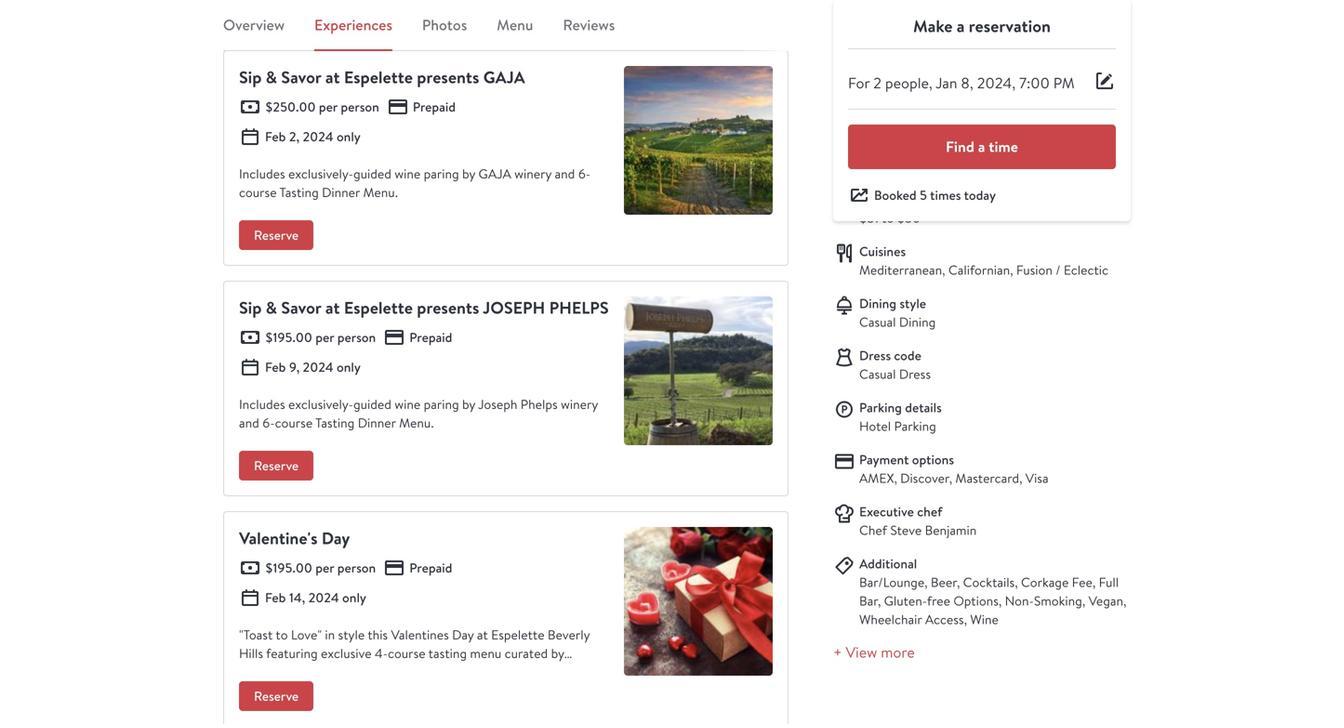 Task type: describe. For each thing, give the bounding box(es) containing it.
menu. inside includes exclusively-guided wine paring by joseph phelps winery and 6-course tasting dinner menu.
[[399, 414, 434, 432]]

and inside includes exclusively-guided wine paring by gaja winery and 6- course tasting dinner menu.
[[555, 165, 575, 182]]

paring for gaja
[[424, 165, 459, 182]]

feb 14, 2024 only
[[265, 589, 366, 607]]

0 horizontal spatial dress
[[859, 347, 891, 365]]

phelps
[[549, 296, 609, 320]]

and inside includes exclusively-guided wine paring by joseph phelps winery and 6-course tasting dinner menu.
[[239, 414, 259, 432]]

1 horizontal spatial dining
[[899, 314, 936, 331]]

6- inside includes exclusively-guided wine paring by gaja winery and 6- course tasting dinner menu.
[[578, 165, 591, 182]]

feb 9, 2024 only
[[265, 359, 361, 376]]

winning
[[291, 664, 334, 681]]

access,
[[925, 611, 967, 629]]

1 horizontal spatial wed–sat
[[1039, 120, 1089, 137]]

chef
[[917, 503, 943, 521]]

daily
[[916, 102, 944, 119]]

neighborhood
[[859, 31, 942, 49]]

espelette for joseph
[[344, 296, 413, 320]]

pm down am–12:00
[[996, 120, 1014, 137]]

+
[[833, 643, 842, 663]]

find
[[946, 137, 975, 157]]

overview
[[223, 15, 285, 35]]

love"
[[291, 626, 322, 644]]

reserve button for sip & savor at espelette presents gaja
[[239, 220, 314, 250]]

presents for gaja
[[417, 66, 479, 89]]

for 2 people, jan 8, 2024, 7:00 pm
[[848, 73, 1075, 92]]

reserve for sip & savor at espelette presents joseph phelps
[[254, 457, 299, 475]]

$195.00 for &
[[265, 329, 312, 346]]

am–12:00
[[977, 102, 1033, 119]]

tab list containing overview
[[223, 14, 789, 51]]

reservation
[[969, 14, 1051, 38]]

2 vertical spatial prepaid
[[409, 560, 452, 577]]

tasting inside includes exclusively-guided wine paring by joseph phelps winery and 6-course tasting dinner menu.
[[315, 414, 355, 432]]

people,
[[885, 73, 933, 92]]

executive chef chef steve benjamin
[[859, 503, 977, 539]]

steve
[[891, 522, 922, 539]]

cocktails,
[[963, 574, 1018, 591]]

free
[[927, 593, 951, 610]]

hour
[[1096, 102, 1124, 119]]

price
[[859, 191, 888, 209]]

espelette inside "toast to love" in style this valentines day at espelette beverly hills featuring exclusive 4-course tasting menu curated by awarded-winning culinary team at waldorf astoria beverly hills. reserve
[[491, 626, 545, 644]]

reviews
[[563, 15, 615, 35]]

2024 for sip & savor at espelette presents joseph phelps
[[303, 359, 334, 376]]

1 vertical spatial wed–sat
[[979, 139, 1029, 156]]

reserve button for sip & savor at espelette presents joseph phelps
[[239, 451, 314, 481]]

joseph
[[478, 396, 518, 413]]

hours of operation breakfast daily 7:00 am–12:00 pm happy hour wed–fri 4:00 pm–7:00 pm bar wed–sat 4:00 pm–11:00 pm dinner wed–sat 5:30 pm–10:00 pm
[[859, 83, 1124, 175]]

paring for joseph
[[424, 396, 459, 413]]

1 vertical spatial parking
[[894, 418, 937, 435]]

wine for gaja
[[395, 165, 421, 182]]

happy
[[1057, 102, 1093, 119]]

only for sip & savor at espelette presents gaja
[[337, 128, 361, 146]]

feb for sip & savor at espelette presents gaja
[[265, 128, 286, 146]]

0 vertical spatial dining
[[859, 295, 897, 313]]

this
[[368, 626, 388, 644]]

$195.00 for day
[[265, 560, 312, 577]]

guided for joseph
[[353, 396, 392, 413]]

hills inside "toast to love" in style this valentines day at espelette beverly hills featuring exclusive 4-course tasting menu curated by awarded-winning culinary team at waldorf astoria beverly hills. reserve
[[239, 645, 263, 662]]

by inside "toast to love" in style this valentines day at espelette beverly hills featuring exclusive 4-course tasting menu curated by awarded-winning culinary team at waldorf astoria beverly hills. reserve
[[551, 645, 564, 662]]

waldorf
[[430, 664, 475, 681]]

californian,
[[949, 262, 1013, 279]]

awarded-
[[239, 664, 291, 681]]

6- inside includes exclusively-guided wine paring by joseph phelps winery and 6-course tasting dinner menu.
[[262, 414, 275, 432]]

time
[[989, 137, 1019, 157]]

joseph
[[483, 296, 545, 320]]

5:30
[[1032, 139, 1059, 156]]

feb for valentine's day
[[265, 589, 286, 607]]

a for reservation
[[957, 14, 965, 38]]

curated
[[505, 645, 548, 662]]

2024 for valentine's day
[[308, 589, 339, 607]]

8,
[[961, 73, 974, 92]]

only for sip & savor at espelette presents joseph phelps
[[337, 359, 361, 376]]

2 vertical spatial beverly
[[522, 664, 564, 681]]

only for valentine's day
[[342, 589, 366, 607]]

prepaid for joseph
[[409, 329, 452, 346]]

additional bar/lounge, beer, cocktails, corkage fee, full bar, gluten-free options, non-smoking, vegan, wheelchair access, wine
[[859, 556, 1127, 629]]

exclusive
[[321, 645, 372, 662]]

includes exclusively-guided wine paring by gaja winery and 6- course tasting dinner menu.
[[239, 165, 591, 201]]

sip & savor at espelette presents gaja photo image
[[624, 66, 773, 215]]

presents for joseph
[[417, 296, 479, 320]]

operation
[[912, 83, 967, 101]]

at up $250.00 per person
[[325, 66, 340, 89]]

9,
[[289, 359, 300, 376]]

5
[[920, 187, 927, 204]]

casual for dining
[[859, 314, 896, 331]]

feb 2, 2024 only
[[265, 128, 361, 146]]

2,
[[289, 128, 300, 146]]

course inside includes exclusively-guided wine paring by gaja winery and 6- course tasting dinner menu.
[[239, 184, 277, 201]]

benjamin
[[925, 522, 977, 539]]

includes for sip & savor at espelette presents gaja
[[239, 165, 285, 182]]

code
[[894, 347, 922, 365]]

smoking,
[[1034, 593, 1086, 610]]

$250.00 per person
[[265, 98, 379, 116]]

sip & savor at espelette presents joseph phelps photo image
[[624, 297, 773, 446]]

booked
[[874, 187, 917, 204]]

1 vertical spatial beverly
[[548, 626, 590, 644]]

phelps
[[521, 396, 558, 413]]

hours
[[859, 83, 894, 101]]

payment options amex, discover, mastercard, visa
[[859, 451, 1049, 487]]

hills.
[[567, 664, 594, 681]]

gluten-
[[884, 593, 927, 610]]

by for joseph
[[462, 396, 475, 413]]

valentine's
[[239, 527, 318, 550]]

savor for sip & savor at espelette presents gaja
[[281, 66, 321, 89]]

discover,
[[901, 470, 953, 487]]

photos
[[422, 15, 467, 35]]

team
[[384, 664, 413, 681]]

chef
[[859, 522, 887, 539]]

wheelchair
[[859, 611, 922, 629]]

winery inside includes exclusively-guided wine paring by gaja winery and 6- course tasting dinner menu.
[[515, 165, 552, 182]]

in
[[325, 626, 335, 644]]

prepaid for gaja
[[413, 98, 456, 116]]

corkage
[[1021, 574, 1069, 591]]

"toast to love" in style this valentines day at espelette beverly hills featuring exclusive 4-course tasting menu curated by awarded-winning culinary team at waldorf astoria beverly hills. reserve
[[239, 626, 594, 706]]

espelette for gaja
[[344, 66, 413, 89]]

find a time
[[946, 137, 1019, 157]]

featuring
[[266, 645, 318, 662]]

includes exclusively-guided wine paring by joseph phelps winery and 6-course tasting dinner menu.
[[239, 396, 598, 432]]

1 4:00 from the left
[[910, 120, 938, 137]]

exclusively- for sip & savor at espelette presents joseph phelps
[[288, 396, 353, 413]]



Task type: vqa. For each thing, say whether or not it's contained in the screenshot.
amex,
yes



Task type: locate. For each thing, give the bounding box(es) containing it.
2 $195.00 from the top
[[265, 560, 312, 577]]

parking details hotel parking
[[859, 399, 942, 435]]

1 vertical spatial gaja
[[479, 165, 511, 182]]

includes for sip & savor at espelette presents joseph phelps
[[239, 396, 285, 413]]

2 presents from the top
[[417, 296, 479, 320]]

gaja
[[483, 66, 525, 89], [479, 165, 511, 182]]

exclusively- inside includes exclusively-guided wine paring by joseph phelps winery and 6-course tasting dinner menu.
[[288, 396, 353, 413]]

at
[[325, 66, 340, 89], [325, 296, 340, 320], [477, 626, 488, 644], [416, 664, 427, 681]]

fee,
[[1072, 574, 1096, 591]]

1 guided from the top
[[353, 165, 392, 182]]

2 paring from the top
[[424, 396, 459, 413]]

pm down pm–11:00
[[859, 157, 877, 175]]

by inside includes exclusively-guided wine paring by gaja winery and 6- course tasting dinner menu.
[[462, 165, 475, 182]]

1 savor from the top
[[281, 66, 321, 89]]

beverly down curated
[[522, 664, 564, 681]]

1 vertical spatial menu.
[[399, 414, 434, 432]]

per up feb 2, 2024 only
[[319, 98, 338, 116]]

valentines
[[391, 626, 449, 644]]

gaja for presents
[[483, 66, 525, 89]]

day inside "toast to love" in style this valentines day at espelette beverly hills featuring exclusive 4-course tasting menu curated by awarded-winning culinary team at waldorf astoria beverly hills. reserve
[[452, 626, 474, 644]]

guided down feb 9, 2024 only at the left of the page
[[353, 396, 392, 413]]

0 vertical spatial parking
[[859, 399, 902, 417]]

exclusively- inside includes exclusively-guided wine paring by gaja winery and 6- course tasting dinner menu.
[[288, 165, 353, 182]]

make
[[913, 14, 953, 38]]

dining down 'mediterranean,'
[[859, 295, 897, 313]]

dinner down feb 9, 2024 only at the left of the page
[[358, 414, 396, 432]]

sip for sip & savor at espelette presents gaja
[[239, 66, 262, 89]]

dress code casual dress
[[859, 347, 931, 383]]

0 vertical spatial beverly
[[859, 50, 902, 67]]

1 vertical spatial feb
[[265, 359, 286, 376]]

2024 for sip & savor at espelette presents gaja
[[303, 128, 334, 146]]

per up feb 9, 2024 only at the left of the page
[[316, 329, 334, 346]]

7:00 up pm–7:00
[[947, 102, 974, 119]]

1 paring from the top
[[424, 165, 459, 182]]

1 horizontal spatial 7:00
[[1019, 73, 1050, 92]]

fusion
[[1017, 262, 1053, 279]]

reserve inside "toast to love" in style this valentines day at espelette beverly hills featuring exclusive 4-course tasting menu curated by awarded-winning culinary team at waldorf astoria beverly hills. reserve
[[254, 688, 299, 706]]

1 horizontal spatial 6-
[[578, 165, 591, 182]]

& up $250.00
[[266, 66, 277, 89]]

parking up hotel
[[859, 399, 902, 417]]

for 2 people, jan 8, 2024, 7:00 pm button
[[833, 64, 1131, 109]]

/
[[1056, 262, 1061, 279]]

2 4:00 from the left
[[1092, 120, 1120, 137]]

details
[[905, 399, 942, 417]]

dress
[[859, 347, 891, 365], [899, 366, 931, 383]]

culinary
[[338, 664, 381, 681]]

0 vertical spatial person
[[341, 98, 379, 116]]

exclusively- for sip & savor at espelette presents gaja
[[288, 165, 353, 182]]

1 includes from the top
[[239, 165, 285, 182]]

reserve button for valentine's day
[[239, 682, 314, 712]]

1 feb from the top
[[265, 128, 286, 146]]

bar,
[[859, 593, 881, 610]]

1 reserve button from the top
[[239, 220, 314, 250]]

1 vertical spatial espelette
[[344, 296, 413, 320]]

bar
[[1017, 120, 1036, 137]]

hills inside neighborhood beverly hills
[[905, 50, 929, 67]]

1 vertical spatial dining
[[899, 314, 936, 331]]

at right team
[[416, 664, 427, 681]]

0 vertical spatial paring
[[424, 165, 459, 182]]

1 vertical spatial hills
[[239, 645, 263, 662]]

0 vertical spatial $195.00
[[265, 329, 312, 346]]

person for valentine's day
[[337, 560, 376, 577]]

gaja inside includes exclusively-guided wine paring by gaja winery and 6- course tasting dinner menu.
[[479, 165, 511, 182]]

parking
[[859, 399, 902, 417], [894, 418, 937, 435]]

for
[[848, 73, 870, 92]]

0 vertical spatial per
[[319, 98, 338, 116]]

course down feb 2, 2024 only
[[239, 184, 277, 201]]

person for sip & savor at espelette presents joseph phelps
[[337, 329, 376, 346]]

$195.00 per person for &
[[265, 329, 376, 346]]

exclusively- down feb 2, 2024 only
[[288, 165, 353, 182]]

0 horizontal spatial 7:00
[[947, 102, 974, 119]]

1 vertical spatial per
[[316, 329, 334, 346]]

0 vertical spatial 2024
[[303, 128, 334, 146]]

casual inside dress code casual dress
[[859, 366, 896, 383]]

0 horizontal spatial 6-
[[262, 414, 275, 432]]

wine inside includes exclusively-guided wine paring by joseph phelps winery and 6-course tasting dinner menu.
[[395, 396, 421, 413]]

experiences
[[314, 15, 392, 35]]

presents down photos
[[417, 66, 479, 89]]

wed–sat down happy
[[1039, 120, 1089, 137]]

per up feb 14, 2024 only
[[316, 560, 334, 577]]

0 vertical spatial gaja
[[483, 66, 525, 89]]

2 vertical spatial per
[[316, 560, 334, 577]]

dinner inside includes exclusively-guided wine paring by gaja winery and 6- course tasting dinner menu.
[[322, 184, 360, 201]]

includes inside includes exclusively-guided wine paring by gaja winery and 6- course tasting dinner menu.
[[239, 165, 285, 182]]

1 & from the top
[[266, 66, 277, 89]]

1 vertical spatial a
[[978, 137, 985, 157]]

dining style casual dining
[[859, 295, 936, 331]]

dinner inside 'hours of operation breakfast daily 7:00 am–12:00 pm happy hour wed–fri 4:00 pm–7:00 pm bar wed–sat 4:00 pm–11:00 pm dinner wed–sat 5:30 pm–10:00 pm'
[[938, 139, 976, 156]]

beverly
[[859, 50, 902, 67], [548, 626, 590, 644], [522, 664, 564, 681]]

1 vertical spatial winery
[[561, 396, 598, 413]]

0 horizontal spatial wed–sat
[[979, 139, 1029, 156]]

feb for sip & savor at espelette presents joseph phelps
[[265, 359, 286, 376]]

only up exclusive
[[342, 589, 366, 607]]

paring inside includes exclusively-guided wine paring by joseph phelps winery and 6-course tasting dinner menu.
[[424, 396, 459, 413]]

person
[[341, 98, 379, 116], [337, 329, 376, 346], [337, 560, 376, 577]]

1 vertical spatial exclusively-
[[288, 396, 353, 413]]

a inside find a time button
[[978, 137, 985, 157]]

1 vertical spatial dinner
[[322, 184, 360, 201]]

1 presents from the top
[[417, 66, 479, 89]]

0 vertical spatial menu.
[[363, 184, 398, 201]]

2 vertical spatial reserve
[[254, 688, 299, 706]]

0 vertical spatial espelette
[[344, 66, 413, 89]]

1 horizontal spatial a
[[978, 137, 985, 157]]

$250.00
[[265, 98, 316, 116]]

beer,
[[931, 574, 960, 591]]

0 horizontal spatial style
[[338, 626, 365, 644]]

0 vertical spatial casual
[[859, 314, 896, 331]]

1 sip from the top
[[239, 66, 262, 89]]

0 horizontal spatial and
[[239, 414, 259, 432]]

2024 right the "9,"
[[303, 359, 334, 376]]

2 reserve from the top
[[254, 457, 299, 475]]

0 horizontal spatial to
[[276, 626, 288, 644]]

wed–sat down the bar
[[979, 139, 1029, 156]]

cuisines mediterranean, californian, fusion / eclectic
[[859, 243, 1109, 279]]

pm
[[1054, 73, 1075, 92]]

by inside includes exclusively-guided wine paring by joseph phelps winery and 6-course tasting dinner menu.
[[462, 396, 475, 413]]

menu
[[497, 15, 533, 35]]

1 vertical spatial tasting
[[315, 414, 355, 432]]

0 vertical spatial only
[[337, 128, 361, 146]]

0 horizontal spatial 4:00
[[910, 120, 938, 137]]

to right $31
[[882, 210, 894, 227]]

savor up $250.00
[[281, 66, 321, 89]]

0 vertical spatial a
[[957, 14, 965, 38]]

tasting down feb 9, 2024 only at the left of the page
[[315, 414, 355, 432]]

pm up the bar
[[1036, 102, 1054, 119]]

eclectic
[[1064, 262, 1109, 279]]

sip & savor at espelette presents joseph phelps
[[239, 296, 609, 320]]

0 vertical spatial presents
[[417, 66, 479, 89]]

0 vertical spatial to
[[882, 210, 894, 227]]

tasting down "2,"
[[280, 184, 319, 201]]

2 & from the top
[[266, 296, 277, 320]]

1 vertical spatial savor
[[281, 296, 321, 320]]

2 vertical spatial 2024
[[308, 589, 339, 607]]

more
[[881, 643, 915, 663]]

feb left the "9,"
[[265, 359, 286, 376]]

paring inside includes exclusively-guided wine paring by gaja winery and 6- course tasting dinner menu.
[[424, 165, 459, 182]]

to inside "toast to love" in style this valentines day at espelette beverly hills featuring exclusive 4-course tasting menu curated by awarded-winning culinary team at waldorf astoria beverly hills. reserve
[[276, 626, 288, 644]]

presents
[[417, 66, 479, 89], [417, 296, 479, 320]]

0 vertical spatial guided
[[353, 165, 392, 182]]

non-
[[1005, 593, 1034, 610]]

& for sip & savor at espelette presents joseph phelps
[[266, 296, 277, 320]]

savor
[[281, 66, 321, 89], [281, 296, 321, 320]]

1 vertical spatial only
[[337, 359, 361, 376]]

0 vertical spatial day
[[322, 527, 350, 550]]

0 vertical spatial and
[[555, 165, 575, 182]]

2 vertical spatial person
[[337, 560, 376, 577]]

hills down "neighborhood"
[[905, 50, 929, 67]]

1 vertical spatial wine
[[395, 396, 421, 413]]

0 vertical spatial 7:00
[[1019, 73, 1050, 92]]

1 vertical spatial day
[[452, 626, 474, 644]]

today
[[964, 187, 996, 204]]

menu.
[[363, 184, 398, 201], [399, 414, 434, 432]]

booked 5 times today
[[874, 187, 996, 204]]

course down the "9,"
[[275, 414, 313, 432]]

amex,
[[859, 470, 897, 487]]

per for sip & savor at espelette presents gaja
[[319, 98, 338, 116]]

1 vertical spatial casual
[[859, 366, 896, 383]]

0 vertical spatial feb
[[265, 128, 286, 146]]

1 horizontal spatial winery
[[561, 396, 598, 413]]

beverly up hills.
[[548, 626, 590, 644]]

includes inside includes exclusively-guided wine paring by joseph phelps winery and 6-course tasting dinner menu.
[[239, 396, 285, 413]]

2 vertical spatial course
[[388, 645, 426, 662]]

+ view more
[[833, 643, 915, 663]]

tasting inside includes exclusively-guided wine paring by gaja winery and 6- course tasting dinner menu.
[[280, 184, 319, 201]]

2 sip from the top
[[239, 296, 262, 320]]

1 exclusively- from the top
[[288, 165, 353, 182]]

0 vertical spatial &
[[266, 66, 277, 89]]

make a reservation
[[913, 14, 1051, 38]]

2 vertical spatial reserve button
[[239, 682, 314, 712]]

0 horizontal spatial hills
[[239, 645, 263, 662]]

cuisines
[[859, 243, 906, 261]]

guided for gaja
[[353, 165, 392, 182]]

guided inside includes exclusively-guided wine paring by joseph phelps winery and 6-course tasting dinner menu.
[[353, 396, 392, 413]]

&
[[266, 66, 277, 89], [266, 296, 277, 320]]

1 vertical spatial and
[[239, 414, 259, 432]]

course inside includes exclusively-guided wine paring by joseph phelps winery and 6-course tasting dinner menu.
[[275, 414, 313, 432]]

beverly inside neighborhood beverly hills
[[859, 50, 902, 67]]

0 vertical spatial by
[[462, 165, 475, 182]]

wine inside includes exclusively-guided wine paring by gaja winery and 6- course tasting dinner menu.
[[395, 165, 421, 182]]

0 vertical spatial wine
[[395, 165, 421, 182]]

1 vertical spatial presents
[[417, 296, 479, 320]]

casual up code
[[859, 314, 896, 331]]

$31
[[859, 210, 879, 227]]

1 vertical spatial 7:00
[[947, 102, 974, 119]]

of
[[897, 83, 909, 101]]

at up feb 9, 2024 only at the left of the page
[[325, 296, 340, 320]]

1 reserve from the top
[[254, 226, 299, 244]]

+ view more button
[[833, 643, 915, 663]]

0 vertical spatial includes
[[239, 165, 285, 182]]

2 feb from the top
[[265, 359, 286, 376]]

1 horizontal spatial 4:00
[[1092, 120, 1120, 137]]

0 vertical spatial style
[[900, 295, 926, 313]]

4:00 down daily
[[910, 120, 938, 137]]

person down sip & savor at espelette presents gaja
[[341, 98, 379, 116]]

4-
[[375, 645, 388, 662]]

dinner inside includes exclusively-guided wine paring by joseph phelps winery and 6-course tasting dinner menu.
[[358, 414, 396, 432]]

style
[[900, 295, 926, 313], [338, 626, 365, 644]]

tab list
[[223, 14, 789, 51]]

view
[[846, 643, 878, 663]]

guided
[[353, 165, 392, 182], [353, 396, 392, 413]]

1 vertical spatial reserve button
[[239, 451, 314, 481]]

1 horizontal spatial day
[[452, 626, 474, 644]]

sip
[[239, 66, 262, 89], [239, 296, 262, 320]]

reserve for sip & savor at espelette presents gaja
[[254, 226, 299, 244]]

payment
[[859, 451, 909, 469]]

2 includes from the top
[[239, 396, 285, 413]]

$195.00 per person for day
[[265, 560, 376, 577]]

prepaid down sip & savor at espelette presents gaja
[[413, 98, 456, 116]]

espelette down experiences
[[344, 66, 413, 89]]

pm–11:00
[[859, 139, 913, 156]]

includes down feb 2, 2024 only
[[239, 165, 285, 182]]

1 vertical spatial person
[[337, 329, 376, 346]]

& for sip & savor at espelette presents gaja
[[266, 66, 277, 89]]

1 vertical spatial $195.00
[[265, 560, 312, 577]]

exclusively-
[[288, 165, 353, 182], [288, 396, 353, 413]]

1 vertical spatial paring
[[424, 396, 459, 413]]

full
[[1099, 574, 1119, 591]]

jan
[[936, 73, 958, 92]]

1 vertical spatial &
[[266, 296, 277, 320]]

per for sip & savor at espelette presents joseph phelps
[[316, 329, 334, 346]]

day right valentine's
[[322, 527, 350, 550]]

1 vertical spatial dress
[[899, 366, 931, 383]]

dinner down pm–7:00
[[938, 139, 976, 156]]

to inside price $31 to $50
[[882, 210, 894, 227]]

4:00 down hour
[[1092, 120, 1120, 137]]

1 casual from the top
[[859, 314, 896, 331]]

bar/lounge,
[[859, 574, 928, 591]]

2 exclusively- from the top
[[288, 396, 353, 413]]

find a time button
[[848, 125, 1116, 169]]

casual down code
[[859, 366, 896, 383]]

casual for dress
[[859, 366, 896, 383]]

3 feb from the top
[[265, 589, 286, 607]]

person up feb 9, 2024 only at the left of the page
[[337, 329, 376, 346]]

mediterranean,
[[859, 262, 946, 279]]

2 vertical spatial by
[[551, 645, 564, 662]]

14,
[[289, 589, 305, 607]]

1 horizontal spatial hills
[[905, 50, 929, 67]]

per
[[319, 98, 338, 116], [316, 329, 334, 346], [316, 560, 334, 577]]

style inside dining style casual dining
[[900, 295, 926, 313]]

casual
[[859, 314, 896, 331], [859, 366, 896, 383]]

1 $195.00 per person from the top
[[265, 329, 376, 346]]

winery inside includes exclusively-guided wine paring by joseph phelps winery and 6-course tasting dinner menu.
[[561, 396, 598, 413]]

2 vertical spatial espelette
[[491, 626, 545, 644]]

only
[[337, 128, 361, 146], [337, 359, 361, 376], [342, 589, 366, 607]]

prepaid down 'sip & savor at espelette presents joseph phelps'
[[409, 329, 452, 346]]

menu
[[470, 645, 502, 662]]

feb left "2,"
[[265, 128, 286, 146]]

guided down feb 2, 2024 only
[[353, 165, 392, 182]]

1 vertical spatial course
[[275, 414, 313, 432]]

valentine's day photo image
[[624, 527, 773, 676]]

1 vertical spatial guided
[[353, 396, 392, 413]]

$195.00 per person up feb 14, 2024 only
[[265, 560, 376, 577]]

per for valentine's day
[[316, 560, 334, 577]]

only down $250.00 per person
[[337, 128, 361, 146]]

guided inside includes exclusively-guided wine paring by gaja winery and 6- course tasting dinner menu.
[[353, 165, 392, 182]]

savor for sip & savor at espelette presents joseph phelps
[[281, 296, 321, 320]]

$195.00 up the "9,"
[[265, 329, 312, 346]]

1 horizontal spatial menu.
[[399, 414, 434, 432]]

style inside "toast to love" in style this valentines day at espelette beverly hills featuring exclusive 4-course tasting menu curated by awarded-winning culinary team at waldorf astoria beverly hills. reserve
[[338, 626, 365, 644]]

$195.00 down valentine's day
[[265, 560, 312, 577]]

2024 right "2,"
[[303, 128, 334, 146]]

1 $195.00 from the top
[[265, 329, 312, 346]]

includes down feb 9, 2024 only at the left of the page
[[239, 396, 285, 413]]

$195.00 per person up feb 9, 2024 only at the left of the page
[[265, 329, 376, 346]]

0 vertical spatial reserve button
[[239, 220, 314, 250]]

wine
[[970, 611, 999, 629]]

at up menu
[[477, 626, 488, 644]]

by for gaja
[[462, 165, 475, 182]]

casual inside dining style casual dining
[[859, 314, 896, 331]]

wed–fri
[[859, 120, 906, 137]]

3 reserve button from the top
[[239, 682, 314, 712]]

0 horizontal spatial winery
[[515, 165, 552, 182]]

espelette up curated
[[491, 626, 545, 644]]

gaja for by
[[479, 165, 511, 182]]

7:00 inside 'hours of operation breakfast daily 7:00 am–12:00 pm happy hour wed–fri 4:00 pm–7:00 pm bar wed–sat 4:00 pm–11:00 pm dinner wed–sat 5:30 pm–10:00 pm'
[[947, 102, 974, 119]]

style down 'mediterranean,'
[[900, 295, 926, 313]]

2024
[[303, 128, 334, 146], [303, 359, 334, 376], [308, 589, 339, 607]]

0 vertical spatial 6-
[[578, 165, 591, 182]]

a right make
[[957, 14, 965, 38]]

1 vertical spatial 6-
[[262, 414, 275, 432]]

dining up code
[[899, 314, 936, 331]]

0 horizontal spatial menu.
[[363, 184, 398, 201]]

1 horizontal spatial style
[[900, 295, 926, 313]]

pm–7:00
[[941, 120, 993, 137]]

0 horizontal spatial day
[[322, 527, 350, 550]]

reserve
[[254, 226, 299, 244], [254, 457, 299, 475], [254, 688, 299, 706]]

person for sip & savor at espelette presents gaja
[[341, 98, 379, 116]]

1 vertical spatial sip
[[239, 296, 262, 320]]

person up feb 14, 2024 only
[[337, 560, 376, 577]]

dress down code
[[899, 366, 931, 383]]

2 reserve button from the top
[[239, 451, 314, 481]]

to up featuring
[[276, 626, 288, 644]]

prepaid up valentines
[[409, 560, 452, 577]]

style up exclusive
[[338, 626, 365, 644]]

espelette up feb 9, 2024 only at the left of the page
[[344, 296, 413, 320]]

0 vertical spatial savor
[[281, 66, 321, 89]]

7:00 left pm
[[1019, 73, 1050, 92]]

savor up the "9,"
[[281, 296, 321, 320]]

dress left code
[[859, 347, 891, 365]]

menu. inside includes exclusively-guided wine paring by gaja winery and 6- course tasting dinner menu.
[[363, 184, 398, 201]]

1 vertical spatial style
[[338, 626, 365, 644]]

hills down "toast
[[239, 645, 263, 662]]

3 reserve from the top
[[254, 688, 299, 706]]

exclusively- down feb 9, 2024 only at the left of the page
[[288, 396, 353, 413]]

only right the "9,"
[[337, 359, 361, 376]]

& up feb 9, 2024 only at the left of the page
[[266, 296, 277, 320]]

"toast
[[239, 626, 273, 644]]

2024 right 14,
[[308, 589, 339, 607]]

2 casual from the top
[[859, 366, 896, 383]]

0 vertical spatial dress
[[859, 347, 891, 365]]

2 $195.00 per person from the top
[[265, 560, 376, 577]]

day up "tasting"
[[452, 626, 474, 644]]

0 vertical spatial hills
[[905, 50, 929, 67]]

0 vertical spatial prepaid
[[413, 98, 456, 116]]

feb left 14,
[[265, 589, 286, 607]]

sip for sip & savor at espelette presents joseph phelps
[[239, 296, 262, 320]]

course inside "toast to love" in style this valentines day at espelette beverly hills featuring exclusive 4-course tasting menu curated by awarded-winning culinary team at waldorf astoria beverly hills. reserve
[[388, 645, 426, 662]]

2 savor from the top
[[281, 296, 321, 320]]

parking down details
[[894, 418, 937, 435]]

course up team
[[388, 645, 426, 662]]

wine for joseph
[[395, 396, 421, 413]]

a for time
[[978, 137, 985, 157]]

price $31 to $50
[[859, 191, 921, 227]]

astoria
[[478, 664, 518, 681]]

pm left find
[[917, 139, 934, 156]]

1 vertical spatial by
[[462, 396, 475, 413]]

0 horizontal spatial dining
[[859, 295, 897, 313]]

visa
[[1026, 470, 1049, 487]]

1 vertical spatial $195.00 per person
[[265, 560, 376, 577]]

beverly up the 2
[[859, 50, 902, 67]]

dinner down feb 2, 2024 only
[[322, 184, 360, 201]]

sip & savor at espelette presents gaja
[[239, 66, 525, 89]]

options
[[912, 451, 954, 469]]

1 vertical spatial prepaid
[[409, 329, 452, 346]]

2 wine from the top
[[395, 396, 421, 413]]

7:00 inside for 2 people, jan 8, 2024, 7:00 pm button
[[1019, 73, 1050, 92]]

1 horizontal spatial and
[[555, 165, 575, 182]]

2 guided from the top
[[353, 396, 392, 413]]

a right find
[[978, 137, 985, 157]]

0 vertical spatial reserve
[[254, 226, 299, 244]]

presents left joseph
[[417, 296, 479, 320]]

includes
[[239, 165, 285, 182], [239, 396, 285, 413]]

1 wine from the top
[[395, 165, 421, 182]]



